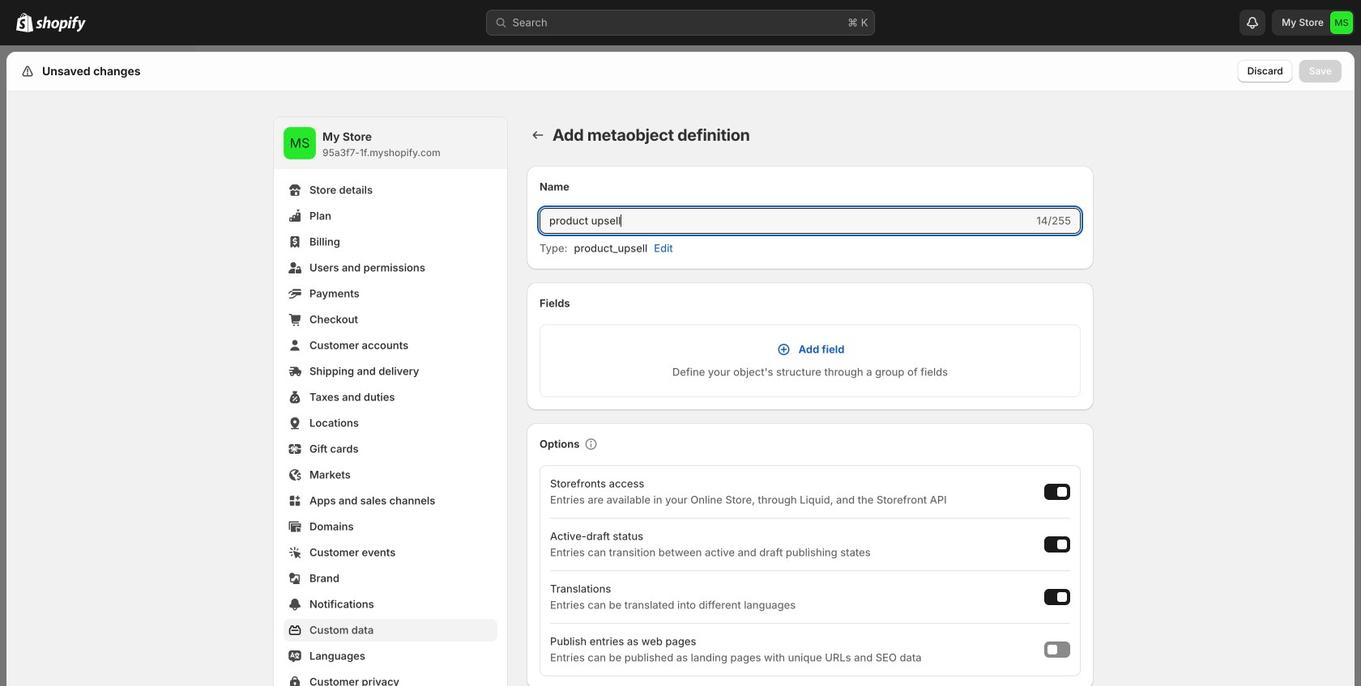 Task type: describe. For each thing, give the bounding box(es) containing it.
shop settings menu element
[[274, 117, 507, 687]]

0 horizontal spatial shopify image
[[16, 13, 33, 32]]

my store image inside shop settings menu element
[[284, 127, 316, 160]]

toggle publishing entries as web pages image
[[1048, 646, 1057, 655]]

settings dialog
[[6, 52, 1355, 687]]

0 vertical spatial my store image
[[1330, 11, 1353, 34]]

Examples: Cart upsell, Fabric colors, Product bundle text field
[[540, 208, 1033, 234]]



Task type: vqa. For each thing, say whether or not it's contained in the screenshot.
dialog
no



Task type: locate. For each thing, give the bounding box(es) containing it.
0 horizontal spatial my store image
[[284, 127, 316, 160]]

1 horizontal spatial my store image
[[1330, 11, 1353, 34]]

shopify image
[[16, 13, 33, 32], [36, 16, 86, 32]]

my store image
[[1330, 11, 1353, 34], [284, 127, 316, 160]]

1 vertical spatial my store image
[[284, 127, 316, 160]]

1 horizontal spatial shopify image
[[36, 16, 86, 32]]



